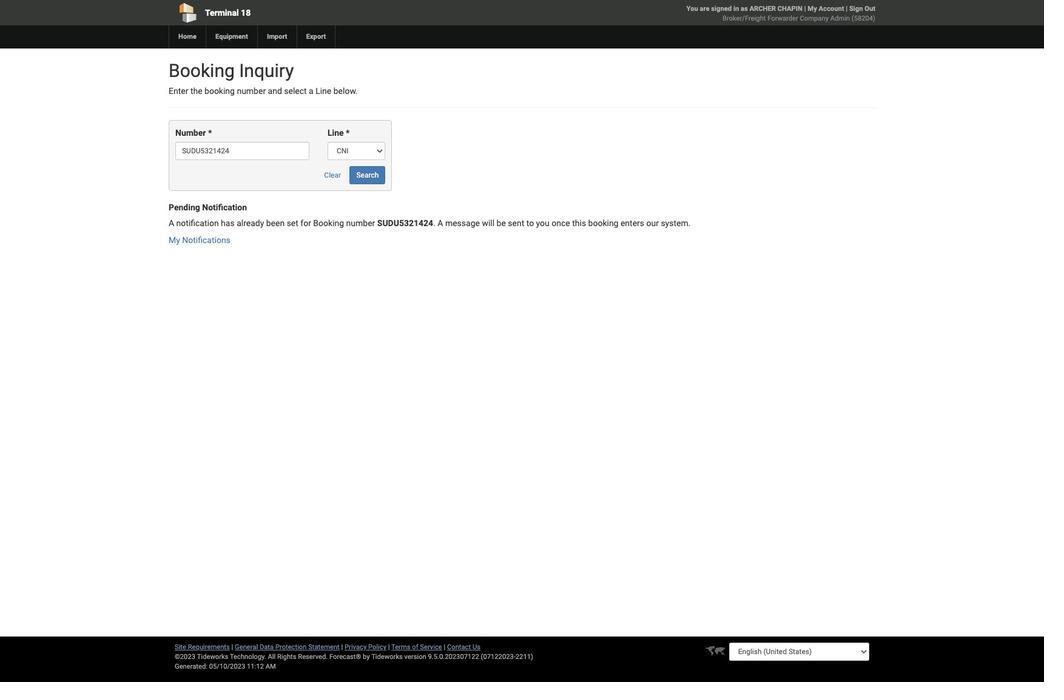 Task type: describe. For each thing, give the bounding box(es) containing it.
Number * text field
[[175, 142, 310, 160]]

(58204)
[[852, 15, 876, 22]]

terms of service link
[[392, 644, 442, 652]]

broker/freight
[[723, 15, 766, 22]]

| up "tideworks"
[[388, 644, 390, 652]]

.
[[434, 218, 436, 228]]

number inside the booking inquiry enter the booking number and select a line below.
[[237, 86, 266, 96]]

booking inside "pending notification a notification has already been set for booking number sudu5321424 . a message will be sent to you once this booking enters our system."
[[313, 218, 344, 228]]

my notifications
[[169, 236, 231, 245]]

as
[[741, 5, 748, 13]]

enter
[[169, 86, 188, 96]]

once
[[552, 218, 570, 228]]

and
[[268, 86, 282, 96]]

0 horizontal spatial my
[[169, 236, 180, 245]]

1 a from the left
[[169, 218, 174, 228]]

contact
[[447, 644, 471, 652]]

site
[[175, 644, 186, 652]]

©2023 tideworks
[[175, 654, 229, 662]]

| up company
[[805, 5, 807, 13]]

terminal 18
[[205, 8, 251, 18]]

site requirements | general data protection statement | privacy policy | terms of service | contact us ©2023 tideworks technology. all rights reserved. forecast® by tideworks version 9.5.0.202307122 (07122023-2211) generated: 05/10/2023 11:12 am
[[175, 644, 534, 671]]

| left sign
[[846, 5, 848, 13]]

notification
[[202, 203, 247, 213]]

line *
[[328, 128, 350, 138]]

terminal 18 link
[[169, 0, 453, 25]]

you are signed in as archer chapin | my account | sign out broker/freight forwarder company admin (58204)
[[687, 5, 876, 22]]

2211)
[[516, 654, 534, 662]]

number inside "pending notification a notification has already been set for booking number sudu5321424 . a message will be sent to you once this booking enters our system."
[[346, 218, 375, 228]]

service
[[420, 644, 442, 652]]

be
[[497, 218, 506, 228]]

company
[[800, 15, 829, 22]]

number
[[175, 128, 206, 138]]

this
[[573, 218, 586, 228]]

our
[[647, 218, 659, 228]]

already
[[237, 218, 264, 228]]

tideworks
[[372, 654, 403, 662]]

11:12
[[247, 664, 264, 671]]

import link
[[257, 25, 297, 49]]

of
[[412, 644, 419, 652]]

am
[[266, 664, 276, 671]]

notification
[[176, 218, 219, 228]]

18
[[241, 8, 251, 18]]

the
[[191, 86, 202, 96]]

admin
[[831, 15, 851, 22]]

pending
[[169, 203, 200, 213]]

out
[[865, 5, 876, 13]]

privacy policy link
[[345, 644, 387, 652]]

booking inquiry enter the booking number and select a line below.
[[169, 60, 358, 96]]

(07122023-
[[481, 654, 516, 662]]

home
[[178, 33, 197, 41]]

contact us link
[[447, 644, 481, 652]]

home link
[[169, 25, 206, 49]]

archer
[[750, 5, 776, 13]]

equipment link
[[206, 25, 257, 49]]

my notifications link
[[169, 236, 231, 245]]

in
[[734, 5, 739, 13]]

signed
[[712, 5, 732, 13]]

select
[[284, 86, 307, 96]]

import
[[267, 33, 288, 41]]

terminal
[[205, 8, 239, 18]]

search
[[357, 171, 379, 180]]

system.
[[661, 218, 691, 228]]



Task type: vqa. For each thing, say whether or not it's contained in the screenshot.
second Available for pickup from the bottom
no



Task type: locate. For each thing, give the bounding box(es) containing it.
site requirements link
[[175, 644, 230, 652]]

sent
[[508, 218, 525, 228]]

clear button
[[318, 167, 348, 185]]

1 horizontal spatial my
[[808, 5, 818, 13]]

my down notification
[[169, 236, 180, 245]]

2 * from the left
[[346, 128, 350, 138]]

my inside you are signed in as archer chapin | my account | sign out broker/freight forwarder company admin (58204)
[[808, 5, 818, 13]]

1 horizontal spatial a
[[438, 218, 443, 228]]

you
[[536, 218, 550, 228]]

my
[[808, 5, 818, 13], [169, 236, 180, 245]]

booking inside the booking inquiry enter the booking number and select a line below.
[[205, 86, 235, 96]]

you
[[687, 5, 699, 13]]

1 vertical spatial my
[[169, 236, 180, 245]]

notifications
[[182, 236, 231, 245]]

|
[[805, 5, 807, 13], [846, 5, 848, 13], [232, 644, 233, 652], [341, 644, 343, 652], [388, 644, 390, 652], [444, 644, 446, 652]]

version
[[405, 654, 427, 662]]

0 vertical spatial number
[[237, 86, 266, 96]]

requirements
[[188, 644, 230, 652]]

1 vertical spatial booking
[[313, 218, 344, 228]]

0 vertical spatial my
[[808, 5, 818, 13]]

05/10/2023
[[209, 664, 245, 671]]

booking right "the" at the left top
[[205, 86, 235, 96]]

1 horizontal spatial *
[[346, 128, 350, 138]]

sign
[[850, 5, 863, 13]]

a down the pending at top
[[169, 218, 174, 228]]

a
[[309, 86, 314, 96]]

line right a
[[316, 86, 332, 96]]

0 horizontal spatial a
[[169, 218, 174, 228]]

number *
[[175, 128, 212, 138]]

chapin
[[778, 5, 803, 13]]

statement
[[308, 644, 340, 652]]

1 horizontal spatial booking
[[589, 218, 619, 228]]

has
[[221, 218, 235, 228]]

1 vertical spatial number
[[346, 218, 375, 228]]

general data protection statement link
[[235, 644, 340, 652]]

booking right this at the top
[[589, 218, 619, 228]]

forwarder
[[768, 15, 799, 22]]

1 horizontal spatial number
[[346, 218, 375, 228]]

* for number *
[[208, 128, 212, 138]]

protection
[[276, 644, 307, 652]]

pending notification a notification has already been set for booking number sudu5321424 . a message will be sent to you once this booking enters our system.
[[169, 203, 691, 228]]

terms
[[392, 644, 411, 652]]

sign out link
[[850, 5, 876, 13]]

number
[[237, 86, 266, 96], [346, 218, 375, 228]]

policy
[[368, 644, 387, 652]]

data
[[260, 644, 274, 652]]

privacy
[[345, 644, 367, 652]]

equipment
[[216, 33, 248, 41]]

booking up "the" at the left top
[[169, 60, 235, 81]]

generated:
[[175, 664, 208, 671]]

my up company
[[808, 5, 818, 13]]

| up forecast®
[[341, 644, 343, 652]]

booking
[[205, 86, 235, 96], [589, 218, 619, 228]]

*
[[208, 128, 212, 138], [346, 128, 350, 138]]

us
[[473, 644, 481, 652]]

0 horizontal spatial *
[[208, 128, 212, 138]]

for
[[301, 218, 311, 228]]

technology.
[[230, 654, 266, 662]]

export
[[306, 33, 326, 41]]

2 a from the left
[[438, 218, 443, 228]]

line inside the booking inquiry enter the booking number and select a line below.
[[316, 86, 332, 96]]

general
[[235, 644, 258, 652]]

| left general
[[232, 644, 233, 652]]

set
[[287, 218, 299, 228]]

all
[[268, 654, 276, 662]]

rights
[[277, 654, 297, 662]]

reserved.
[[298, 654, 328, 662]]

0 vertical spatial line
[[316, 86, 332, 96]]

will
[[482, 218, 495, 228]]

forecast®
[[330, 654, 361, 662]]

booking inside the booking inquiry enter the booking number and select a line below.
[[169, 60, 235, 81]]

1 vertical spatial line
[[328, 128, 344, 138]]

number left and
[[237, 86, 266, 96]]

* for line *
[[346, 128, 350, 138]]

a
[[169, 218, 174, 228], [438, 218, 443, 228]]

* right number
[[208, 128, 212, 138]]

| up the 9.5.0.202307122
[[444, 644, 446, 652]]

export link
[[297, 25, 335, 49]]

0 horizontal spatial booking
[[205, 86, 235, 96]]

to
[[527, 218, 534, 228]]

sudu5321424
[[377, 218, 434, 228]]

account
[[819, 5, 845, 13]]

0 vertical spatial booking
[[169, 60, 235, 81]]

my account link
[[808, 5, 845, 13]]

inquiry
[[239, 60, 294, 81]]

1 vertical spatial booking
[[589, 218, 619, 228]]

line up 'clear' button on the left top
[[328, 128, 344, 138]]

* down "below."
[[346, 128, 350, 138]]

0 vertical spatial booking
[[205, 86, 235, 96]]

1 * from the left
[[208, 128, 212, 138]]

booking
[[169, 60, 235, 81], [313, 218, 344, 228]]

search button
[[350, 167, 386, 185]]

been
[[266, 218, 285, 228]]

are
[[700, 5, 710, 13]]

enters
[[621, 218, 645, 228]]

booking inside "pending notification a notification has already been set for booking number sudu5321424 . a message will be sent to you once this booking enters our system."
[[589, 218, 619, 228]]

a right .
[[438, 218, 443, 228]]

0 horizontal spatial booking
[[169, 60, 235, 81]]

line
[[316, 86, 332, 96], [328, 128, 344, 138]]

message
[[446, 218, 480, 228]]

number left "sudu5321424"
[[346, 218, 375, 228]]

9.5.0.202307122
[[428, 654, 479, 662]]

booking right for
[[313, 218, 344, 228]]

clear
[[324, 171, 341, 180]]

0 horizontal spatial number
[[237, 86, 266, 96]]

by
[[363, 654, 370, 662]]

1 horizontal spatial booking
[[313, 218, 344, 228]]

below.
[[334, 86, 358, 96]]



